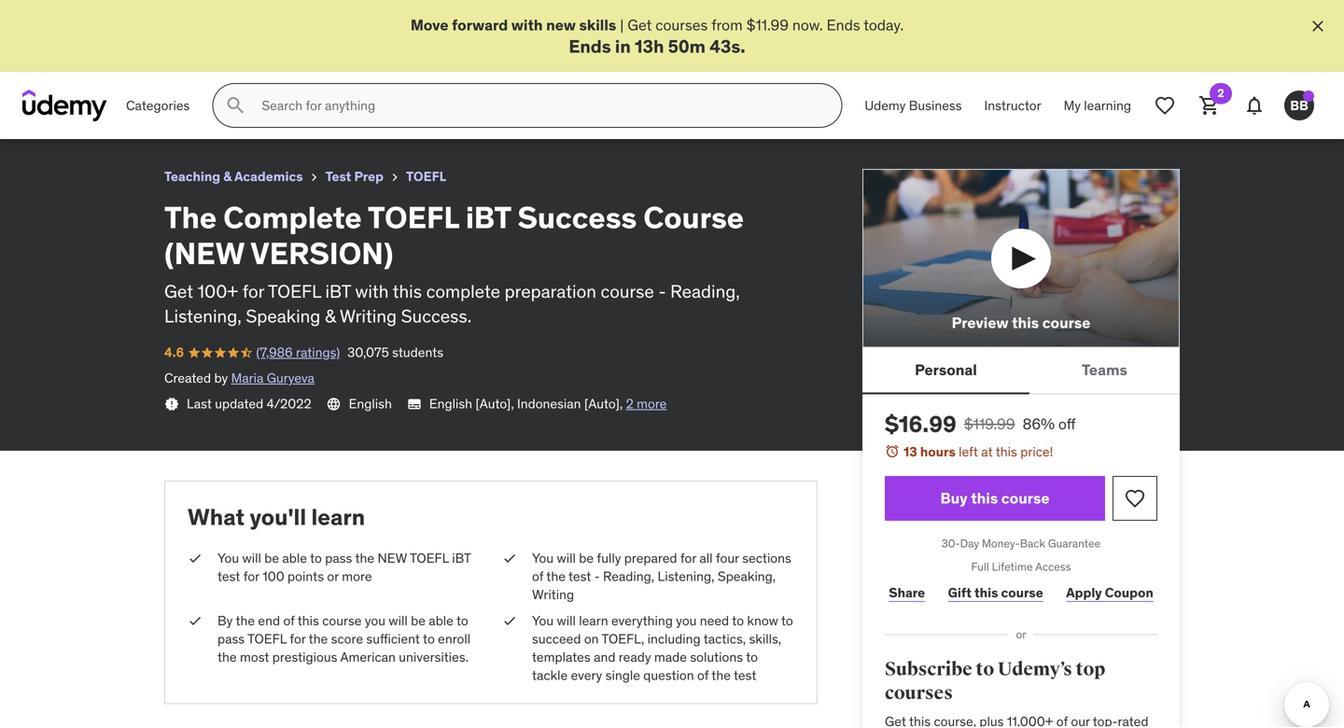 Task type: describe. For each thing, give the bounding box(es) containing it.
to inside you will be able to pass the new toefl ibt test for 100 points or more
[[310, 550, 322, 567]]

the inside you will learn everything you need to know to succeed on toefl, including tactics, skills, templates and ready made solutions to tackle every single question of the test
[[712, 667, 731, 684]]

guarantee
[[1049, 537, 1101, 551]]

buy this course
[[941, 489, 1050, 508]]

test
[[326, 168, 351, 185]]

you for you will be able to pass the new toefl ibt test for 100 points or more
[[218, 550, 239, 567]]

notifications image
[[1244, 95, 1266, 117]]

back
[[1020, 537, 1046, 551]]

0 horizontal spatial 2
[[626, 396, 634, 412]]

will for you will be able to pass the new toefl ibt test for 100 points or more
[[242, 550, 261, 567]]

gift this course
[[948, 585, 1044, 602]]

30,075
[[348, 344, 389, 361]]

- inside the complete toefl ibt success course (new version) get 100+ for toefl ibt with this complete preparation course - reading, listening, speaking & writing success.
[[659, 280, 666, 302]]

toefl up categories
[[117, 8, 162, 27]]

last
[[187, 396, 212, 412]]

2 more button
[[626, 395, 667, 413]]

preview
[[952, 313, 1009, 332]]

day
[[961, 537, 980, 551]]

the for the complete toefl ibt success course (new version)
[[15, 8, 41, 27]]

courses inside subscribe to udemy's top courses
[[885, 682, 953, 705]]

what
[[188, 503, 245, 531]]

the complete toefl ibt success course (new version)
[[15, 8, 423, 27]]

maria guryeva link
[[231, 370, 315, 387]]

version) for the complete toefl ibt success course (new version) get 100+ for toefl ibt with this complete preparation course - reading, listening, speaking & writing success.
[[251, 235, 394, 272]]

for inside the complete toefl ibt success course (new version) get 100+ for toefl ibt with this complete preparation course - reading, listening, speaking & writing success.
[[243, 280, 264, 302]]

new
[[546, 15, 576, 35]]

the right by
[[236, 612, 255, 629]]

move forward with new skills | get courses from $11.99 now. ends today. ends in 13h 50m 43s .
[[411, 15, 904, 57]]

13 hours left at this price!
[[904, 444, 1054, 460]]

maria
[[231, 370, 264, 387]]

to up enroll at bottom left
[[457, 612, 469, 629]]

speaking
[[246, 305, 321, 327]]

english for english [auto], indonesian [auto] , 2 more
[[429, 396, 473, 412]]

close image
[[1309, 17, 1328, 35]]

guryeva
[[267, 370, 315, 387]]

solutions
[[690, 649, 743, 666]]

end
[[258, 612, 280, 629]]

off
[[1059, 415, 1076, 434]]

the inside you will be fully prepared for all four sections of the test - reading, listening, speaking, writing
[[547, 568, 566, 585]]

(7,986 ratings)
[[256, 344, 340, 361]]

complete for the complete toefl ibt success course (new version)
[[44, 8, 114, 27]]

will for you will learn everything you need to know to succeed on toefl, including tactics, skills, templates and ready made solutions to tackle every single question of the test
[[557, 612, 576, 629]]

updated
[[215, 396, 264, 412]]

created by maria guryeva
[[164, 370, 315, 387]]

closed captions image
[[407, 397, 422, 412]]

templates
[[532, 649, 591, 666]]

0 vertical spatial more
[[637, 396, 667, 412]]

most
[[240, 649, 269, 666]]

able inside by the end of this course you will be able to pass toefl for the score sufficient to enroll the most prestigious american universities.
[[429, 612, 454, 629]]

of inside by the end of this course you will be able to pass toefl for the score sufficient to enroll the most prestigious american universities.
[[283, 612, 295, 629]]

1 horizontal spatial or
[[1016, 628, 1027, 642]]

this inside 'preview this course' 'button'
[[1012, 313, 1039, 332]]

success.
[[401, 305, 472, 327]]

2 link
[[1188, 83, 1233, 128]]

reading, inside you will be fully prepared for all four sections of the test - reading, listening, speaking, writing
[[603, 568, 655, 585]]

course for preview this course
[[1043, 313, 1091, 332]]

ibt up complete
[[466, 199, 511, 236]]

(new for the complete toefl ibt success course (new version) get 100+ for toefl ibt with this complete preparation course - reading, listening, speaking & writing success.
[[164, 235, 244, 272]]

you will be fully prepared for all four sections of the test - reading, listening, speaking, writing
[[532, 550, 792, 603]]

instructor link
[[974, 83, 1053, 128]]

bb
[[1291, 97, 1309, 114]]

learn for will
[[579, 612, 608, 629]]

single
[[606, 667, 641, 684]]

listening, inside the complete toefl ibt success course (new version) get 100+ for toefl ibt with this complete preparation course - reading, listening, speaking & writing success.
[[164, 305, 242, 327]]

this right at
[[996, 444, 1018, 460]]

fully
[[597, 550, 621, 567]]

personal button
[[863, 348, 1030, 393]]

created
[[164, 370, 211, 387]]

test prep
[[326, 168, 384, 185]]

30,075 students
[[348, 344, 444, 361]]

categories button
[[115, 83, 201, 128]]

full
[[972, 560, 990, 574]]

ready
[[619, 649, 651, 666]]

sufficient
[[366, 631, 420, 648]]

skills
[[579, 15, 617, 35]]

subscribe
[[885, 658, 973, 681]]

on
[[584, 631, 599, 648]]

xsmall image for you will be fully prepared for all four sections of the test - reading, listening, speaking, writing
[[502, 550, 517, 568]]

for inside you will be able to pass the new toefl ibt test for 100 points or more
[[243, 568, 259, 585]]

what you'll learn
[[188, 503, 365, 531]]

to down skills,
[[746, 649, 758, 666]]

teaching & academics
[[164, 168, 303, 185]]

0 horizontal spatial ends
[[569, 35, 611, 57]]

test inside you will be fully prepared for all four sections of the test - reading, listening, speaking, writing
[[569, 568, 591, 585]]

be for 100
[[265, 550, 279, 567]]

share
[[889, 585, 926, 602]]

to up universities. on the left
[[423, 631, 435, 648]]

preview this course button
[[863, 169, 1180, 348]]

test prep link
[[326, 165, 384, 189]]

money-
[[982, 537, 1020, 551]]

|
[[620, 15, 624, 35]]

courses inside move forward with new skills | get courses from $11.99 now. ends today. ends in 13h 50m 43s .
[[656, 15, 708, 35]]

tactics,
[[704, 631, 746, 648]]

complete for the complete toefl ibt success course (new version) get 100+ for toefl ibt with this complete preparation course - reading, listening, speaking & writing success.
[[223, 199, 362, 236]]

you inside by the end of this course you will be able to pass toefl for the score sufficient to enroll the most prestigious american universities.
[[365, 612, 386, 629]]

business
[[909, 97, 962, 114]]

all
[[700, 550, 713, 567]]

toefl inside by the end of this course you will be able to pass toefl for the score sufficient to enroll the most prestigious american universities.
[[248, 631, 287, 648]]

apply
[[1067, 585, 1103, 602]]

bb link
[[1277, 83, 1322, 128]]

categories
[[126, 97, 190, 114]]

academics
[[234, 168, 303, 185]]

english [auto], indonesian [auto] , 2 more
[[429, 396, 667, 412]]

.
[[741, 35, 746, 57]]

course inside the complete toefl ibt success course (new version) get 100+ for toefl ibt with this complete preparation course - reading, listening, speaking & writing success.
[[601, 280, 654, 302]]

0 horizontal spatial &
[[223, 168, 232, 185]]

know
[[747, 612, 779, 629]]

subscribe to udemy's top courses
[[885, 658, 1106, 705]]

share button
[[885, 575, 930, 612]]

$16.99 $119.99 86% off
[[885, 410, 1076, 438]]

teaching
[[164, 168, 221, 185]]

points
[[288, 568, 324, 585]]

toefl down toefl link
[[368, 199, 459, 236]]

ibt up categories
[[166, 8, 188, 27]]

$16.99
[[885, 410, 957, 438]]

hours
[[921, 444, 956, 460]]

my learning
[[1064, 97, 1132, 114]]

new
[[378, 550, 407, 567]]

of inside you will be fully prepared for all four sections of the test - reading, listening, speaking, writing
[[532, 568, 544, 585]]

you'll
[[250, 503, 306, 531]]

wishlist image
[[1154, 95, 1177, 117]]

question
[[644, 667, 694, 684]]

lifetime
[[992, 560, 1033, 574]]

pass inside you will be able to pass the new toefl ibt test for 100 points or more
[[325, 550, 352, 567]]

toefl right the prep
[[406, 168, 447, 185]]

four
[[716, 550, 739, 567]]

Search for anything text field
[[258, 90, 819, 122]]



Task type: vqa. For each thing, say whether or not it's contained in the screenshot.
The Complete TOEFL iBT Success Course (NEW VERSION) Get 100+ for TOEFL iBT with this complete preparation course - Reading, Listening, Speaking & Writing Success.'s The
yes



Task type: locate. For each thing, give the bounding box(es) containing it.
for
[[243, 280, 264, 302], [681, 550, 697, 567], [243, 568, 259, 585], [290, 631, 306, 648]]

be left "fully"
[[579, 550, 594, 567]]

this right gift
[[975, 585, 999, 602]]

this up "success."
[[393, 280, 422, 302]]

and
[[594, 649, 616, 666]]

apply coupon
[[1067, 585, 1154, 602]]

listening,
[[164, 305, 242, 327], [658, 568, 715, 585]]

success inside the complete toefl ibt success course (new version) get 100+ for toefl ibt with this complete preparation course - reading, listening, speaking & writing success.
[[518, 199, 637, 236]]

get inside the complete toefl ibt success course (new version) get 100+ for toefl ibt with this complete preparation course - reading, listening, speaking & writing success.
[[164, 280, 193, 302]]

1 vertical spatial -
[[595, 568, 600, 585]]

udemy's
[[998, 658, 1073, 681]]

1 vertical spatial courses
[[885, 682, 953, 705]]

course for the complete toefl ibt success course (new version) get 100+ for toefl ibt with this complete preparation course - reading, listening, speaking & writing success.
[[644, 199, 744, 236]]

1 horizontal spatial pass
[[325, 550, 352, 567]]

0 vertical spatial able
[[282, 550, 307, 567]]

be inside you will be fully prepared for all four sections of the test - reading, listening, speaking, writing
[[579, 550, 594, 567]]

apply coupon button
[[1063, 575, 1158, 612]]

be for -
[[579, 550, 594, 567]]

complete down academics
[[223, 199, 362, 236]]

version) up speaking
[[251, 235, 394, 272]]

writing up succeed
[[532, 587, 574, 603]]

1 horizontal spatial &
[[325, 305, 336, 327]]

you will learn everything you need to know to succeed on toefl, including tactics, skills, templates and ready made solutions to tackle every single question of the test
[[532, 612, 793, 684]]

0 vertical spatial 2
[[1218, 86, 1225, 101]]

toefl down end
[[248, 631, 287, 648]]

1 vertical spatial listening,
[[658, 568, 715, 585]]

success up "submit search" icon
[[192, 8, 251, 27]]

learn for you'll
[[311, 503, 365, 531]]

of inside you will learn everything you need to know to succeed on toefl, including tactics, skills, templates and ready made solutions to tackle every single question of the test
[[698, 667, 709, 684]]

1 horizontal spatial get
[[628, 15, 652, 35]]

ibt
[[166, 8, 188, 27], [466, 199, 511, 236], [325, 280, 351, 302], [452, 550, 471, 567]]

will inside you will be fully prepared for all four sections of the test - reading, listening, speaking, writing
[[557, 550, 576, 567]]

able up points
[[282, 550, 307, 567]]

0 vertical spatial success
[[192, 8, 251, 27]]

0 horizontal spatial learn
[[311, 503, 365, 531]]

this inside gift this course link
[[975, 585, 999, 602]]

1 horizontal spatial able
[[429, 612, 454, 629]]

universities.
[[399, 649, 469, 666]]

1 vertical spatial xsmall image
[[188, 550, 203, 568]]

0 vertical spatial learn
[[311, 503, 365, 531]]

0 horizontal spatial of
[[283, 612, 295, 629]]

listening, inside you will be fully prepared for all four sections of the test - reading, listening, speaking, writing
[[658, 568, 715, 585]]

30-day money-back guarantee full lifetime access
[[942, 537, 1101, 574]]

1 horizontal spatial test
[[569, 568, 591, 585]]

reading, inside the complete toefl ibt success course (new version) get 100+ for toefl ibt with this complete preparation course - reading, listening, speaking & writing success.
[[671, 280, 740, 302]]

0 vertical spatial get
[[628, 15, 652, 35]]

course up back
[[1002, 489, 1050, 508]]

toefl inside you will be able to pass the new toefl ibt test for 100 points or more
[[410, 550, 449, 567]]

move
[[411, 15, 449, 35]]

1 horizontal spatial complete
[[223, 199, 362, 236]]

course up score
[[322, 612, 362, 629]]

& up ratings) at the left top of page
[[325, 305, 336, 327]]

teams button
[[1030, 348, 1180, 393]]

toefl
[[117, 8, 162, 27], [406, 168, 447, 185], [368, 199, 459, 236], [268, 280, 321, 302], [410, 550, 449, 567], [248, 631, 287, 648]]

with inside move forward with new skills | get courses from $11.99 now. ends today. ends in 13h 50m 43s .
[[512, 15, 543, 35]]

1 horizontal spatial reading,
[[671, 280, 740, 302]]

ibt up ratings) at the left top of page
[[325, 280, 351, 302]]

gift this course link
[[945, 575, 1048, 612]]

1 horizontal spatial success
[[518, 199, 637, 236]]

0 vertical spatial writing
[[340, 305, 397, 327]]

udemy business link
[[854, 83, 974, 128]]

course for buy this course
[[1002, 489, 1050, 508]]

& right teaching
[[223, 168, 232, 185]]

1 vertical spatial reading,
[[603, 568, 655, 585]]

more inside you will be able to pass the new toefl ibt test for 100 points or more
[[342, 568, 372, 585]]

course inside 'preview this course' 'button'
[[1043, 313, 1091, 332]]

1 horizontal spatial (new
[[308, 8, 348, 27]]

tackle
[[532, 667, 568, 684]]

1 horizontal spatial xsmall image
[[188, 550, 203, 568]]

with up 30,075
[[355, 280, 389, 302]]

by the end of this course you will be able to pass toefl for the score sufficient to enroll the most prestigious american universities.
[[218, 612, 471, 666]]

ibt right "new"
[[452, 550, 471, 567]]

& inside the complete toefl ibt success course (new version) get 100+ for toefl ibt with this complete preparation course - reading, listening, speaking & writing success.
[[325, 305, 336, 327]]

top
[[1076, 658, 1106, 681]]

1 horizontal spatial courses
[[885, 682, 953, 705]]

for inside you will be fully prepared for all four sections of the test - reading, listening, speaking, writing
[[681, 550, 697, 567]]

1 horizontal spatial writing
[[532, 587, 574, 603]]

succeed
[[532, 631, 581, 648]]

the for the complete toefl ibt success course (new version) get 100+ for toefl ibt with this complete preparation course - reading, listening, speaking & writing success.
[[164, 199, 217, 236]]

to right know
[[782, 612, 793, 629]]

toefl,
[[602, 631, 645, 648]]

this up prestigious
[[298, 612, 319, 629]]

course up teams at right
[[1043, 313, 1091, 332]]

1 vertical spatial writing
[[532, 587, 574, 603]]

course inside gift this course link
[[1002, 585, 1044, 602]]

2 left notifications image
[[1218, 86, 1225, 101]]

you up succeed
[[532, 612, 554, 629]]

you for you will be fully prepared for all four sections of the test - reading, listening, speaking, writing
[[532, 550, 554, 567]]

udemy image
[[22, 90, 107, 122]]

- inside you will be fully prepared for all four sections of the test - reading, listening, speaking, writing
[[595, 568, 600, 585]]

test up on on the bottom left
[[569, 568, 591, 585]]

to left udemy's
[[976, 658, 995, 681]]

success for the complete toefl ibt success course (new version)
[[192, 8, 251, 27]]

0 horizontal spatial more
[[342, 568, 372, 585]]

listening, down 100+
[[164, 305, 242, 327]]

this inside the complete toefl ibt success course (new version) get 100+ for toefl ibt with this complete preparation course - reading, listening, speaking & writing success.
[[393, 280, 422, 302]]

you up sufficient
[[365, 612, 386, 629]]

will up sufficient
[[389, 612, 408, 629]]

1 vertical spatial 2
[[626, 396, 634, 412]]

will up succeed
[[557, 612, 576, 629]]

1 vertical spatial the
[[164, 199, 217, 236]]

the left "new"
[[355, 550, 375, 567]]

0 vertical spatial or
[[327, 568, 339, 585]]

will down the what you'll learn
[[242, 550, 261, 567]]

writing inside you will be fully prepared for all four sections of the test - reading, listening, speaking, writing
[[532, 587, 574, 603]]

ends
[[827, 15, 861, 35], [569, 35, 611, 57]]

1 horizontal spatial english
[[429, 396, 473, 412]]

made
[[655, 649, 687, 666]]

the
[[355, 550, 375, 567], [547, 568, 566, 585], [236, 612, 255, 629], [309, 631, 328, 648], [218, 649, 237, 666], [712, 667, 731, 684]]

1 horizontal spatial 2
[[1218, 86, 1225, 101]]

more
[[637, 396, 667, 412], [342, 568, 372, 585]]

courses up 13h 50m 43s
[[656, 15, 708, 35]]

0 horizontal spatial xsmall image
[[164, 397, 179, 412]]

4/2022
[[267, 396, 312, 412]]

1 horizontal spatial the
[[164, 199, 217, 236]]

1 horizontal spatial with
[[512, 15, 543, 35]]

course inside the complete toefl ibt success course (new version) get 100+ for toefl ibt with this complete preparation course - reading, listening, speaking & writing success.
[[644, 199, 744, 236]]

version) left forward
[[351, 8, 423, 27]]

0 vertical spatial course
[[255, 8, 305, 27]]

you inside you will be able to pass the new toefl ibt test for 100 points or more
[[218, 550, 239, 567]]

this right preview
[[1012, 313, 1039, 332]]

2 english from the left
[[429, 396, 473, 412]]

by
[[214, 370, 228, 387]]

need
[[700, 612, 729, 629]]

0 horizontal spatial listening,
[[164, 305, 242, 327]]

xsmall image for you
[[188, 550, 203, 568]]

1 vertical spatial or
[[1016, 628, 1027, 642]]

0 vertical spatial (new
[[308, 8, 348, 27]]

xsmall image left last
[[164, 397, 179, 412]]

success for the complete toefl ibt success course (new version) get 100+ for toefl ibt with this complete preparation course - reading, listening, speaking & writing success.
[[518, 199, 637, 236]]

toefl right "new"
[[410, 550, 449, 567]]

coupon
[[1105, 585, 1154, 602]]

100+
[[198, 280, 238, 302]]

of
[[532, 568, 544, 585], [283, 612, 295, 629], [698, 667, 709, 684]]

get inside move forward with new skills | get courses from $11.99 now. ends today. ends in 13h 50m 43s .
[[628, 15, 652, 35]]

preparation
[[505, 280, 597, 302]]

1 horizontal spatial learn
[[579, 612, 608, 629]]

last updated 4/2022
[[187, 396, 312, 412]]

learn up you will be able to pass the new toefl ibt test for 100 points or more
[[311, 503, 365, 531]]

complete inside the complete toefl ibt success course (new version) get 100+ for toefl ibt with this complete preparation course - reading, listening, speaking & writing success.
[[223, 199, 362, 236]]

you left "fully"
[[532, 550, 554, 567]]

[auto], indonesian
[[476, 396, 581, 412]]

,
[[620, 396, 623, 412]]

0 vertical spatial the
[[15, 8, 41, 27]]

13
[[904, 444, 918, 460]]

1 horizontal spatial listening,
[[658, 568, 715, 585]]

for up prestigious
[[290, 631, 306, 648]]

more right points
[[342, 568, 372, 585]]

for left all
[[681, 550, 697, 567]]

english right closed captions icon at the bottom
[[429, 396, 473, 412]]

you up including
[[676, 612, 697, 629]]

0 horizontal spatial success
[[192, 8, 251, 27]]

(new inside the complete toefl ibt success course (new version) get 100+ for toefl ibt with this complete preparation course - reading, listening, speaking & writing success.
[[164, 235, 244, 272]]

this right buy
[[971, 489, 998, 508]]

in
[[615, 35, 631, 57]]

for right 100+
[[243, 280, 264, 302]]

pass inside by the end of this course you will be able to pass toefl for the score sufficient to enroll the most prestigious american universities.
[[218, 631, 245, 648]]

2 right ,
[[626, 396, 634, 412]]

1 horizontal spatial course
[[644, 199, 744, 236]]

able up enroll at bottom left
[[429, 612, 454, 629]]

0 horizontal spatial -
[[595, 568, 600, 585]]

0 horizontal spatial pass
[[218, 631, 245, 648]]

1 vertical spatial pass
[[218, 631, 245, 648]]

xsmall image for you will learn everything you need to know to succeed on toefl, including tactics, skills, templates and ready made solutions to tackle every single question of the test
[[502, 612, 517, 630]]

get left 100+
[[164, 280, 193, 302]]

1 horizontal spatial of
[[532, 568, 544, 585]]

test up by
[[218, 568, 240, 585]]

be inside by the end of this course you will be able to pass toefl for the score sufficient to enroll the most prestigious american universities.
[[411, 612, 426, 629]]

pass down by
[[218, 631, 245, 648]]

0 horizontal spatial reading,
[[603, 568, 655, 585]]

american
[[340, 649, 396, 666]]

will left "fully"
[[557, 550, 576, 567]]

the complete toefl ibt success course (new version) get 100+ for toefl ibt with this complete preparation course - reading, listening, speaking & writing success.
[[164, 199, 744, 327]]

udemy business
[[865, 97, 962, 114]]

of down "solutions" at the bottom right of page
[[698, 667, 709, 684]]

now.
[[793, 15, 823, 35]]

1 vertical spatial get
[[164, 280, 193, 302]]

0 vertical spatial &
[[223, 168, 232, 185]]

1 vertical spatial learn
[[579, 612, 608, 629]]

shopping cart with 2 items image
[[1199, 95, 1221, 117]]

ends right now.
[[827, 15, 861, 35]]

1 vertical spatial version)
[[251, 235, 394, 272]]

test inside you will be able to pass the new toefl ibt test for 100 points or more
[[218, 568, 240, 585]]

more right ,
[[637, 396, 667, 412]]

or right points
[[327, 568, 339, 585]]

be inside you will be able to pass the new toefl ibt test for 100 points or more
[[265, 550, 279, 567]]

course right the preparation
[[601, 280, 654, 302]]

1 horizontal spatial more
[[637, 396, 667, 412]]

(new for the complete toefl ibt success course (new version)
[[308, 8, 348, 27]]

sections
[[743, 550, 792, 567]]

version) inside the complete toefl ibt success course (new version) get 100+ for toefl ibt with this complete preparation course - reading, listening, speaking & writing success.
[[251, 235, 394, 272]]

course down the lifetime on the bottom
[[1002, 585, 1044, 602]]

0 horizontal spatial or
[[327, 568, 339, 585]]

you inside you will learn everything you need to know to succeed on toefl, including tactics, skills, templates and ready made solutions to tackle every single question of the test
[[676, 612, 697, 629]]

learn
[[311, 503, 365, 531], [579, 612, 608, 629]]

1 horizontal spatial you
[[676, 612, 697, 629]]

0 horizontal spatial english
[[349, 396, 392, 412]]

you will be able to pass the new toefl ibt test for 100 points or more
[[218, 550, 471, 585]]

prep
[[354, 168, 384, 185]]

1 horizontal spatial be
[[411, 612, 426, 629]]

2 vertical spatial of
[[698, 667, 709, 684]]

the inside you will be able to pass the new toefl ibt test for 100 points or more
[[355, 550, 375, 567]]

you inside you will learn everything you need to know to succeed on toefl, including tactics, skills, templates and ready made solutions to tackle every single question of the test
[[532, 612, 554, 629]]

1 vertical spatial more
[[342, 568, 372, 585]]

this
[[393, 280, 422, 302], [1012, 313, 1039, 332], [996, 444, 1018, 460], [971, 489, 998, 508], [975, 585, 999, 602], [298, 612, 319, 629]]

1 vertical spatial course
[[644, 199, 744, 236]]

teams
[[1082, 360, 1128, 379]]

xsmall image
[[164, 397, 179, 412], [188, 550, 203, 568]]

0 horizontal spatial (new
[[164, 235, 244, 272]]

today.
[[864, 15, 904, 35]]

you for you will learn everything you need to know to succeed on toefl, including tactics, skills, templates and ready made solutions to tackle every single question of the test
[[532, 612, 554, 629]]

wishlist image
[[1124, 488, 1147, 510]]

with left new
[[512, 15, 543, 35]]

with inside the complete toefl ibt success course (new version) get 100+ for toefl ibt with this complete preparation course - reading, listening, speaking & writing success.
[[355, 280, 389, 302]]

2 you from the left
[[676, 612, 697, 629]]

or
[[327, 568, 339, 585], [1016, 628, 1027, 642]]

learn up on on the bottom left
[[579, 612, 608, 629]]

0 vertical spatial complete
[[44, 8, 114, 27]]

2
[[1218, 86, 1225, 101], [626, 396, 634, 412]]

success up the preparation
[[518, 199, 637, 236]]

xsmall image for by the end of this course you will be able to pass toefl for the score sufficient to enroll the most prestigious american universities.
[[188, 612, 203, 630]]

this inside 'buy this course' "button"
[[971, 489, 998, 508]]

-
[[659, 280, 666, 302], [595, 568, 600, 585]]

0 horizontal spatial the
[[15, 8, 41, 27]]

0 vertical spatial xsmall image
[[164, 397, 179, 412]]

2 horizontal spatial test
[[734, 667, 757, 684]]

course for the complete toefl ibt success course (new version)
[[255, 8, 305, 27]]

be up the 100
[[265, 550, 279, 567]]

my
[[1064, 97, 1081, 114]]

xsmall image
[[307, 170, 322, 185], [388, 170, 402, 185], [502, 550, 517, 568], [188, 612, 203, 630], [502, 612, 517, 630]]

0 vertical spatial listening,
[[164, 305, 242, 327]]

0 vertical spatial -
[[659, 280, 666, 302]]

1 vertical spatial with
[[355, 280, 389, 302]]

0 vertical spatial reading,
[[671, 280, 740, 302]]

0 horizontal spatial course
[[255, 8, 305, 27]]

for inside by the end of this course you will be able to pass toefl for the score sufficient to enroll the most prestigious american universities.
[[290, 631, 306, 648]]

of up succeed
[[532, 568, 544, 585]]

will for you will be fully prepared for all four sections of the test - reading, listening, speaking, writing
[[557, 550, 576, 567]]

for left the 100
[[243, 568, 259, 585]]

the inside the complete toefl ibt success course (new version) get 100+ for toefl ibt with this complete preparation course - reading, listening, speaking & writing success.
[[164, 199, 217, 236]]

(new
[[308, 8, 348, 27], [164, 235, 244, 272]]

get
[[628, 15, 652, 35], [164, 280, 193, 302]]

get right |
[[628, 15, 652, 35]]

or inside you will be able to pass the new toefl ibt test for 100 points or more
[[327, 568, 339, 585]]

1 vertical spatial able
[[429, 612, 454, 629]]

prestigious
[[272, 649, 338, 666]]

1 horizontal spatial ends
[[827, 15, 861, 35]]

course inside 'buy this course' "button"
[[1002, 489, 1050, 508]]

1 vertical spatial &
[[325, 305, 336, 327]]

2 horizontal spatial be
[[579, 550, 594, 567]]

you inside you will be fully prepared for all four sections of the test - reading, listening, speaking, writing
[[532, 550, 554, 567]]

0 horizontal spatial with
[[355, 280, 389, 302]]

teaching & academics link
[[164, 165, 303, 189]]

course language image
[[326, 397, 341, 412]]

english right course language image
[[349, 396, 392, 412]]

ends down skills
[[569, 35, 611, 57]]

gift
[[948, 585, 972, 602]]

2 horizontal spatial of
[[698, 667, 709, 684]]

$11.99
[[747, 15, 789, 35]]

including
[[648, 631, 701, 648]]

toefl up speaking
[[268, 280, 321, 302]]

ibt inside you will be able to pass the new toefl ibt test for 100 points or more
[[452, 550, 471, 567]]

0 horizontal spatial complete
[[44, 8, 114, 27]]

0 horizontal spatial you
[[365, 612, 386, 629]]

to inside subscribe to udemy's top courses
[[976, 658, 995, 681]]

1 vertical spatial of
[[283, 612, 295, 629]]

0 horizontal spatial courses
[[656, 15, 708, 35]]

learn inside you will learn everything you need to know to succeed on toefl, including tactics, skills, templates and ready made solutions to tackle every single question of the test
[[579, 612, 608, 629]]

version)
[[351, 8, 423, 27], [251, 235, 394, 272]]

submit search image
[[224, 95, 247, 117]]

of right end
[[283, 612, 295, 629]]

the left most in the bottom left of the page
[[218, 649, 237, 666]]

every
[[571, 667, 603, 684]]

will inside you will be able to pass the new toefl ibt test for 100 points or more
[[242, 550, 261, 567]]

ratings)
[[296, 344, 340, 361]]

tab list containing personal
[[863, 348, 1180, 394]]

xsmall image for last
[[164, 397, 179, 412]]

courses down subscribe
[[885, 682, 953, 705]]

udemy
[[865, 97, 906, 114]]

to up points
[[310, 550, 322, 567]]

(7,986
[[256, 344, 293, 361]]

1 vertical spatial complete
[[223, 199, 362, 236]]

to up "tactics,"
[[732, 612, 744, 629]]

version) for the complete toefl ibt success course (new version)
[[351, 8, 423, 27]]

course inside by the end of this course you will be able to pass toefl for the score sufficient to enroll the most prestigious american universities.
[[322, 612, 362, 629]]

the down "solutions" at the bottom right of page
[[712, 667, 731, 684]]

writing up 30,075
[[340, 305, 397, 327]]

prepared
[[625, 550, 678, 567]]

complete up udemy image
[[44, 8, 114, 27]]

english for english
[[349, 396, 392, 412]]

tab list
[[863, 348, 1180, 394]]

0 horizontal spatial writing
[[340, 305, 397, 327]]

0 vertical spatial with
[[512, 15, 543, 35]]

be up sufficient
[[411, 612, 426, 629]]

you have alerts image
[[1304, 91, 1315, 102]]

xsmall image down the what
[[188, 550, 203, 568]]

0 horizontal spatial test
[[218, 568, 240, 585]]

1 horizontal spatial -
[[659, 280, 666, 302]]

0 vertical spatial courses
[[656, 15, 708, 35]]

listening, down all
[[658, 568, 715, 585]]

left
[[959, 444, 979, 460]]

personal
[[915, 360, 978, 379]]

course
[[255, 8, 305, 27], [644, 199, 744, 236]]

test inside you will learn everything you need to know to succeed on toefl, including tactics, skills, templates and ready made solutions to tackle every single question of the test
[[734, 667, 757, 684]]

1 vertical spatial (new
[[164, 235, 244, 272]]

0 horizontal spatial get
[[164, 280, 193, 302]]

will inside by the end of this course you will be able to pass toefl for the score sufficient to enroll the most prestigious american universities.
[[389, 612, 408, 629]]

access
[[1036, 560, 1072, 574]]

you
[[365, 612, 386, 629], [676, 612, 697, 629]]

0 horizontal spatial able
[[282, 550, 307, 567]]

the up succeed
[[547, 568, 566, 585]]

1 you from the left
[[365, 612, 386, 629]]

writing
[[340, 305, 397, 327], [532, 587, 574, 603]]

will inside you will learn everything you need to know to succeed on toefl, including tactics, skills, templates and ready made solutions to tackle every single question of the test
[[557, 612, 576, 629]]

$119.99
[[964, 415, 1016, 434]]

the up prestigious
[[309, 631, 328, 648]]

pass left "new"
[[325, 550, 352, 567]]

0 horizontal spatial be
[[265, 550, 279, 567]]

0 vertical spatial pass
[[325, 550, 352, 567]]

alarm image
[[885, 444, 900, 459]]

buy this course button
[[885, 476, 1106, 521]]

this inside by the end of this course you will be able to pass toefl for the score sufficient to enroll the most prestigious american universities.
[[298, 612, 319, 629]]

1 vertical spatial success
[[518, 199, 637, 236]]

able inside you will be able to pass the new toefl ibt test for 100 points or more
[[282, 550, 307, 567]]

you down the what
[[218, 550, 239, 567]]

0 vertical spatial of
[[532, 568, 544, 585]]

1 english from the left
[[349, 396, 392, 412]]

or up udemy's
[[1016, 628, 1027, 642]]

course for gift this course
[[1002, 585, 1044, 602]]

test down "solutions" at the bottom right of page
[[734, 667, 757, 684]]

writing inside the complete toefl ibt success course (new version) get 100+ for toefl ibt with this complete preparation course - reading, listening, speaking & writing success.
[[340, 305, 397, 327]]

0 vertical spatial version)
[[351, 8, 423, 27]]



